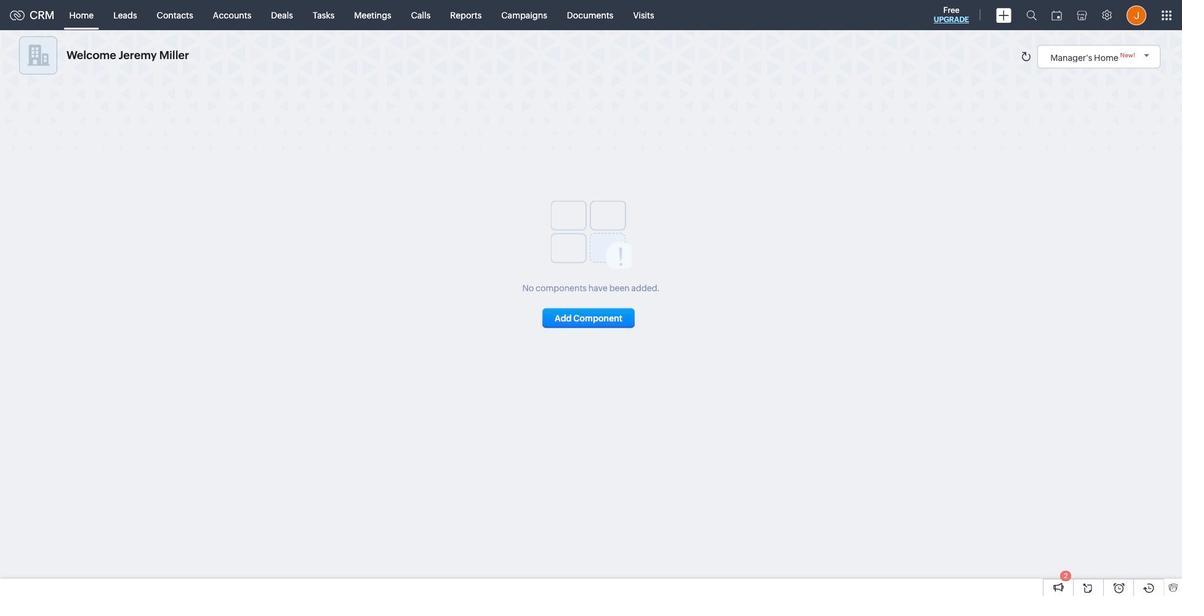 Task type: locate. For each thing, give the bounding box(es) containing it.
profile image
[[1127, 5, 1147, 25]]

create menu image
[[997, 8, 1012, 22]]

search element
[[1020, 0, 1045, 30]]

logo image
[[10, 10, 25, 20]]

profile element
[[1120, 0, 1154, 30]]

search image
[[1027, 10, 1037, 20]]



Task type: vqa. For each thing, say whether or not it's contained in the screenshot.
Profile "element"
yes



Task type: describe. For each thing, give the bounding box(es) containing it.
create menu element
[[989, 0, 1020, 30]]

calendar image
[[1052, 10, 1063, 20]]



